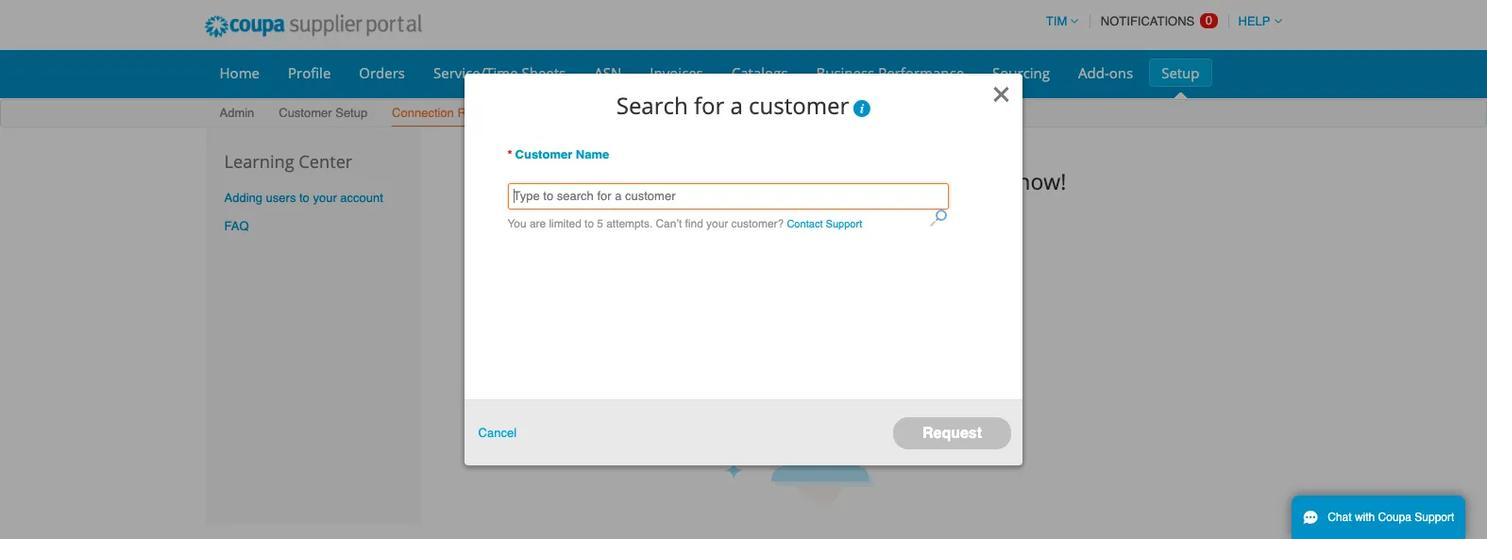 Task type: describe. For each thing, give the bounding box(es) containing it.
1 vertical spatial setup
[[336, 106, 368, 120]]

0 horizontal spatial your
[[313, 191, 337, 205]]

a inside dialog
[[731, 90, 743, 121]]

admin link
[[219, 102, 255, 127]]

connection requests link
[[391, 102, 511, 127]]

customer?
[[732, 217, 784, 230]]

learning center
[[224, 150, 353, 173]]

sourcing
[[993, 63, 1051, 82]]

customer inside dialog
[[515, 148, 573, 162]]

customer setup
[[279, 106, 368, 120]]

orders
[[359, 63, 405, 82]]

adding
[[224, 191, 263, 205]]

support inside button
[[1415, 511, 1455, 524]]

adding users to your account link
[[224, 191, 383, 205]]

add-
[[1079, 63, 1110, 82]]

business performance
[[817, 63, 965, 82]]

1 horizontal spatial customer
[[916, 166, 1012, 196]]

learning
[[224, 150, 294, 173]]

orders link
[[347, 59, 418, 87]]

center
[[299, 150, 353, 173]]

name
[[576, 148, 610, 162]]

adding users to your account
[[224, 191, 383, 205]]

users
[[266, 191, 296, 205]]

* customer name
[[508, 148, 610, 162]]

catalogs link
[[720, 59, 801, 87]]

2 horizontal spatial your
[[819, 166, 865, 196]]

search for a customer dialog
[[465, 74, 1023, 466]]

you
[[508, 217, 527, 230]]

performance
[[879, 63, 965, 82]]

chat
[[1329, 511, 1352, 524]]

request for request a connection to your first customer now!
[[568, 166, 651, 196]]

invoices
[[650, 63, 704, 82]]

request a connection to your first customer now!
[[568, 166, 1067, 196]]

business performance link
[[804, 59, 977, 87]]

asn
[[594, 63, 622, 82]]

*
[[508, 148, 513, 162]]

coupa
[[1379, 511, 1412, 524]]

connection requests
[[392, 106, 510, 120]]

asn link
[[582, 59, 634, 87]]

chat with coupa support
[[1329, 511, 1455, 524]]

first
[[871, 166, 910, 196]]

search
[[617, 90, 688, 121]]

chat with coupa support button
[[1292, 496, 1467, 539]]

coupa supplier portal image
[[191, 3, 435, 50]]

0 horizontal spatial customer
[[279, 106, 332, 120]]

sheets
[[522, 63, 566, 82]]

home link
[[207, 59, 272, 87]]

contact
[[787, 217, 823, 230]]

setup link
[[1150, 59, 1213, 87]]



Task type: locate. For each thing, give the bounding box(es) containing it.
0 horizontal spatial setup
[[336, 106, 368, 120]]

you are limited to 5 attempts. can't find your customer? contact support
[[508, 217, 863, 230]]

support inside search for a customer dialog
[[826, 217, 863, 230]]

1 vertical spatial customer
[[916, 166, 1012, 196]]

admin
[[220, 106, 254, 120]]

limited
[[549, 217, 582, 230]]

now!
[[1018, 166, 1067, 196]]

service/time
[[434, 63, 518, 82]]

add-ons link
[[1067, 59, 1146, 87]]

0 vertical spatial a
[[731, 90, 743, 121]]

home
[[220, 63, 260, 82]]

0 vertical spatial support
[[826, 217, 863, 230]]

setup down orders
[[336, 106, 368, 120]]

close image
[[992, 85, 1011, 104]]

invoices link
[[638, 59, 716, 87]]

1 horizontal spatial setup
[[1162, 63, 1200, 82]]

0 horizontal spatial to
[[299, 191, 310, 205]]

1 horizontal spatial to
[[585, 217, 594, 230]]

1 vertical spatial a
[[657, 166, 669, 196]]

1 horizontal spatial your
[[707, 217, 729, 230]]

to left 5
[[585, 217, 594, 230]]

cancel
[[479, 426, 517, 440]]

customer right *
[[515, 148, 573, 162]]

0 horizontal spatial request
[[568, 166, 651, 196]]

attempts.
[[607, 217, 653, 230]]

faq
[[224, 220, 249, 234]]

to for limited
[[585, 217, 594, 230]]

2 horizontal spatial to
[[792, 166, 813, 196]]

are
[[530, 217, 546, 230]]

find
[[685, 217, 704, 230]]

your down center at the top left
[[313, 191, 337, 205]]

connection
[[674, 166, 787, 196]]

to up the contact
[[792, 166, 813, 196]]

1 vertical spatial request
[[923, 425, 983, 442]]

request button
[[894, 417, 1012, 449]]

customer setup link
[[278, 102, 369, 127]]

your inside search for a customer dialog
[[707, 217, 729, 230]]

a up can't
[[657, 166, 669, 196]]

1 horizontal spatial a
[[731, 90, 743, 121]]

0 vertical spatial request
[[568, 166, 651, 196]]

request
[[568, 166, 651, 196], [923, 425, 983, 442]]

your right find
[[707, 217, 729, 230]]

connection
[[392, 106, 454, 120]]

ons
[[1110, 63, 1134, 82]]

to
[[792, 166, 813, 196], [299, 191, 310, 205], [585, 217, 594, 230]]

to right users
[[299, 191, 310, 205]]

service/time sheets link
[[421, 59, 578, 87]]

support right the contact
[[826, 217, 863, 230]]

business
[[817, 63, 875, 82]]

add-ons
[[1079, 63, 1134, 82]]

search for a customer
[[617, 90, 850, 121]]

your
[[819, 166, 865, 196], [313, 191, 337, 205], [707, 217, 729, 230]]

support
[[826, 217, 863, 230], [1415, 511, 1455, 524]]

customer
[[749, 90, 850, 121], [916, 166, 1012, 196]]

customer down the catalogs link
[[749, 90, 850, 121]]

a right 'for'
[[731, 90, 743, 121]]

customer right first
[[916, 166, 1012, 196]]

customer
[[279, 106, 332, 120], [515, 148, 573, 162]]

to inside search for a customer dialog
[[585, 217, 594, 230]]

0 vertical spatial customer
[[279, 106, 332, 120]]

a
[[731, 90, 743, 121], [657, 166, 669, 196]]

1 horizontal spatial customer
[[515, 148, 573, 162]]

1 horizontal spatial support
[[1415, 511, 1455, 524]]

profile
[[288, 63, 331, 82]]

contact support button
[[787, 214, 863, 234]]

for
[[694, 90, 725, 121]]

requests
[[458, 106, 510, 120]]

0 vertical spatial customer
[[749, 90, 850, 121]]

request for request
[[923, 425, 983, 442]]

setup right ons
[[1162, 63, 1200, 82]]

customer down profile link
[[279, 106, 332, 120]]

0 horizontal spatial a
[[657, 166, 669, 196]]

sourcing link
[[981, 59, 1063, 87]]

setup
[[1162, 63, 1200, 82], [336, 106, 368, 120]]

can't
[[656, 217, 682, 230]]

1 horizontal spatial request
[[923, 425, 983, 442]]

faq link
[[224, 220, 249, 234]]

with
[[1356, 511, 1376, 524]]

support right coupa
[[1415, 511, 1455, 524]]

Type to search for a customer text field
[[508, 183, 949, 210]]

5
[[597, 217, 604, 230]]

service/time sheets
[[434, 63, 566, 82]]

1 vertical spatial customer
[[515, 148, 573, 162]]

to for connection
[[792, 166, 813, 196]]

cancel button
[[479, 423, 517, 443]]

0 horizontal spatial customer
[[749, 90, 850, 121]]

catalogs
[[732, 63, 788, 82]]

0 vertical spatial setup
[[1162, 63, 1200, 82]]

1 vertical spatial support
[[1415, 511, 1455, 524]]

0 horizontal spatial support
[[826, 217, 863, 230]]

customer inside dialog
[[749, 90, 850, 121]]

profile link
[[276, 59, 343, 87]]

request inside 'button'
[[923, 425, 983, 442]]

your up contact support button
[[819, 166, 865, 196]]

account
[[340, 191, 383, 205]]



Task type: vqa. For each thing, say whether or not it's contained in the screenshot.
Orders LINK
yes



